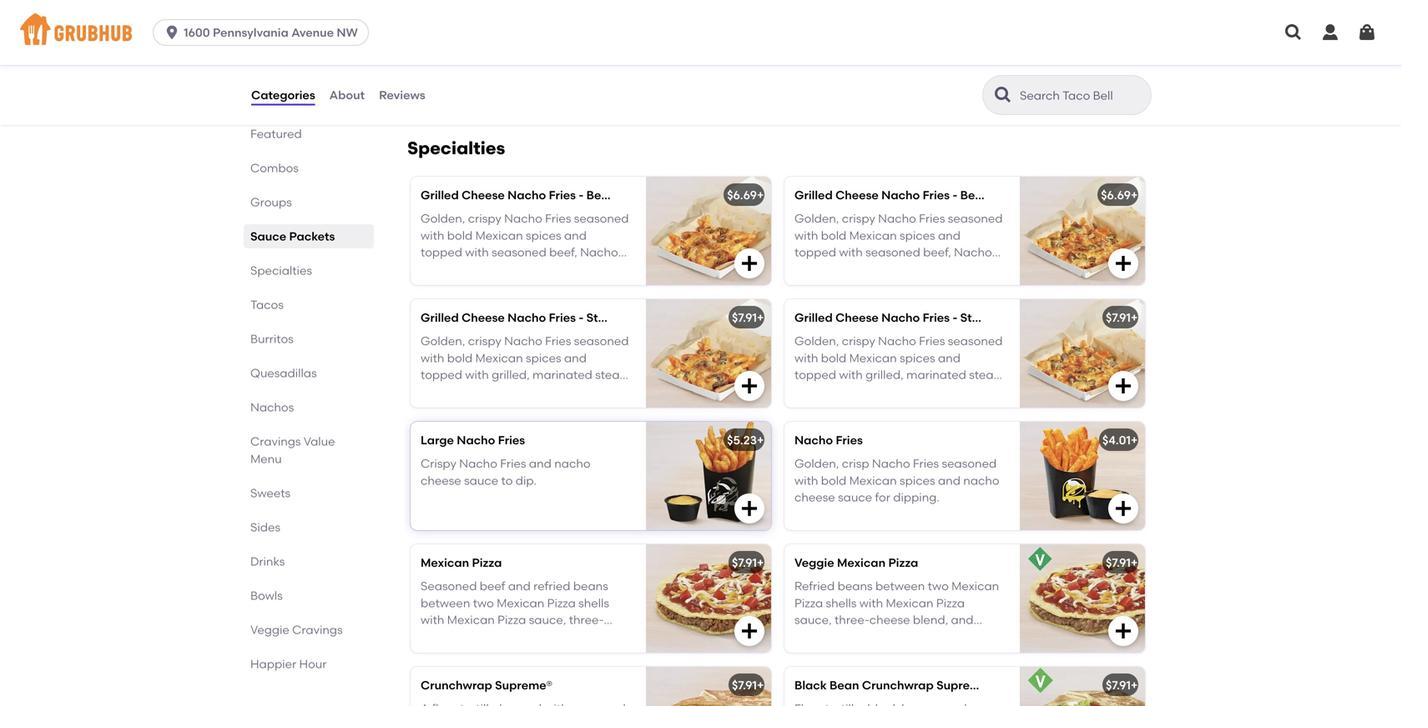 Task type: vqa. For each thing, say whether or not it's contained in the screenshot.
Packets
yes



Task type: locate. For each thing, give the bounding box(es) containing it.
nacho left beef
[[508, 188, 546, 202]]

large nacho fries image
[[646, 422, 771, 531]]

$6.69 +
[[727, 188, 764, 202], [1101, 188, 1138, 202]]

cheese inside the "golden, crisp nacho fries seasoned with bold mexican spices and nacho cheese sauce for dipping."
[[795, 491, 835, 505]]

sauce down bold
[[838, 491, 872, 505]]

dipping.
[[893, 491, 940, 505]]

spices
[[900, 474, 935, 488]]

- left beef,
[[953, 188, 958, 202]]

categories
[[251, 88, 315, 102]]

1 horizontal spatial tomatoes
[[795, 631, 849, 645]]

fries up to
[[500, 457, 526, 471]]

supreme®
[[495, 679, 553, 693], [936, 679, 994, 693]]

1 horizontal spatial $6.69
[[1101, 188, 1131, 202]]

grilled for grilled cheese nacho fries - steak
[[421, 311, 459, 325]]

spicy right beef,
[[991, 188, 1023, 202]]

nw
[[337, 25, 358, 40]]

1 horizontal spatial between
[[875, 580, 925, 594]]

1 shells from the left
[[578, 597, 609, 611]]

between down veggie mexican pizza
[[875, 580, 925, 594]]

0 vertical spatial nacho
[[554, 457, 591, 471]]

golden,
[[795, 457, 839, 471]]

+ for grilled cheese nacho fries - steak, spicy
[[1131, 311, 1138, 325]]

0 vertical spatial between
[[875, 580, 925, 594]]

fries inside the "golden, crisp nacho fries seasoned with bold mexican spices and nacho cheese sauce for dipping."
[[913, 457, 939, 471]]

1 $6.69 + from the left
[[727, 188, 764, 202]]

$7.91 for crunchwrap supreme®
[[732, 679, 757, 693]]

top.
[[602, 631, 624, 645], [869, 631, 891, 645]]

refried
[[533, 580, 570, 594]]

avenue
[[291, 25, 334, 40]]

large
[[421, 433, 454, 448]]

specialties down reviews button
[[407, 138, 505, 159]]

between inside refried beans between two mexican pizza shells with mexican pizza sauce, three-cheese blend, and tomatoes on top.
[[875, 580, 925, 594]]

cheese for grilled cheese nacho fries - beef
[[462, 188, 505, 202]]

1 horizontal spatial on
[[852, 631, 866, 645]]

cheese inside crispy nacho fries and nacho cheese sauce to dip.
[[421, 474, 461, 488]]

cheese
[[462, 188, 505, 202], [835, 188, 879, 202], [462, 311, 505, 325], [835, 311, 879, 325]]

svg image for mexican pizza
[[739, 622, 759, 642]]

tomatoes up black
[[795, 631, 849, 645]]

grilled for grilled cheese nacho fries - beef, spicy
[[795, 188, 833, 202]]

cheese for grilled cheese nacho fries - steak
[[462, 311, 505, 325]]

1 horizontal spatial sauce,
[[795, 614, 832, 628]]

0 vertical spatial sauce
[[464, 474, 498, 488]]

0 horizontal spatial on
[[585, 631, 599, 645]]

1 horizontal spatial veggie
[[795, 556, 834, 570]]

fries up crispy nacho fries and nacho cheese sauce to dip.
[[498, 433, 525, 448]]

hour
[[299, 658, 327, 672]]

spicy for grilled cheese nacho fries - steak, spicy
[[999, 311, 1030, 325]]

1 vertical spatial specialties
[[250, 264, 312, 278]]

nacho left the steak
[[508, 311, 546, 325]]

0 vertical spatial two
[[928, 580, 949, 594]]

nacho
[[508, 188, 546, 202], [881, 188, 920, 202], [508, 311, 546, 325], [881, 311, 920, 325], [457, 433, 495, 448], [795, 433, 833, 448], [459, 457, 497, 471], [872, 457, 910, 471]]

fries left the steak
[[549, 311, 576, 325]]

0 horizontal spatial beans
[[573, 580, 608, 594]]

reviews
[[379, 88, 425, 102]]

0 horizontal spatial sauce,
[[529, 614, 566, 628]]

beans
[[573, 580, 608, 594], [838, 580, 873, 594]]

and inside the "golden, crisp nacho fries seasoned with bold mexican spices and nacho cheese sauce for dipping."
[[938, 474, 961, 488]]

0 horizontal spatial top.
[[602, 631, 624, 645]]

0 horizontal spatial between
[[421, 597, 470, 611]]

nacho
[[554, 457, 591, 471], [963, 474, 1000, 488]]

2 top. from the left
[[869, 631, 891, 645]]

blend,
[[913, 614, 948, 628], [464, 631, 499, 645]]

-
[[579, 188, 584, 202], [953, 188, 958, 202], [579, 311, 584, 325], [953, 311, 958, 325]]

2 shells from the left
[[826, 597, 857, 611]]

specialties
[[407, 138, 505, 159], [250, 264, 312, 278]]

with inside the "golden, crisp nacho fries seasoned with bold mexican spices and nacho cheese sauce for dipping."
[[795, 474, 818, 488]]

svg image
[[1320, 23, 1340, 43], [1113, 71, 1133, 91], [739, 254, 759, 274], [739, 376, 759, 396], [1113, 376, 1133, 396], [1113, 499, 1133, 519], [739, 622, 759, 642]]

blend, up crunchwrap supreme®
[[464, 631, 499, 645]]

1 horizontal spatial nacho
[[963, 474, 1000, 488]]

shells
[[578, 597, 609, 611], [826, 597, 857, 611]]

svg image for nacho fries
[[1113, 499, 1133, 519]]

$7.91 for black bean crunchwrap supreme®
[[1106, 679, 1131, 693]]

0 horizontal spatial three-
[[569, 614, 604, 628]]

fries
[[549, 188, 576, 202], [923, 188, 950, 202], [549, 311, 576, 325], [923, 311, 950, 325], [498, 433, 525, 448], [836, 433, 863, 448], [500, 457, 526, 471], [913, 457, 939, 471]]

svg image for grilled cheese nacho fries - beef
[[739, 254, 759, 274]]

beans down veggie mexican pizza
[[838, 580, 873, 594]]

0 horizontal spatial blend,
[[464, 631, 499, 645]]

1 horizontal spatial top.
[[869, 631, 891, 645]]

+ for crunchwrap supreme®
[[757, 679, 764, 693]]

+
[[757, 188, 764, 202], [1131, 188, 1138, 202], [757, 311, 764, 325], [1131, 311, 1138, 325], [757, 433, 764, 448], [1131, 433, 1138, 448], [757, 556, 764, 570], [1131, 556, 1138, 570], [757, 679, 764, 693], [1131, 679, 1138, 693]]

0 vertical spatial veggie
[[795, 556, 834, 570]]

shells inside seasoned beef and refried beans between two mexican pizza shells with mexican pizza sauce, three- cheese blend, and tomatoes on top.
[[578, 597, 609, 611]]

1 horizontal spatial with
[[795, 474, 818, 488]]

beans inside refried beans between two mexican pizza shells with mexican pizza sauce, three-cheese blend, and tomatoes on top.
[[838, 580, 873, 594]]

grilled cheese nacho fries - beef, spicy image
[[1020, 177, 1145, 285]]

sauce, inside refried beans between two mexican pizza shells with mexican pizza sauce, three-cheese blend, and tomatoes on top.
[[795, 614, 832, 628]]

cravings up menu at the bottom of the page
[[250, 435, 301, 449]]

1 horizontal spatial $6.69 +
[[1101, 188, 1138, 202]]

1 three- from the left
[[569, 614, 604, 628]]

+ for grilled cheese nacho fries - steak
[[757, 311, 764, 325]]

spicy
[[991, 188, 1023, 202], [999, 311, 1030, 325]]

+ for veggie mexican pizza
[[1131, 556, 1138, 570]]

2 crunchwrap from the left
[[862, 679, 934, 693]]

veggie cravings
[[250, 623, 343, 638]]

1 vertical spatial between
[[421, 597, 470, 611]]

$6.69 + for grilled cheese nacho fries - beef
[[727, 188, 764, 202]]

0 horizontal spatial supreme®
[[495, 679, 553, 693]]

sauce packets
[[250, 230, 335, 244]]

top. inside refried beans between two mexican pizza shells with mexican pizza sauce, three-cheese blend, and tomatoes on top.
[[869, 631, 891, 645]]

drinks
[[250, 555, 285, 569]]

- for beef,
[[953, 188, 958, 202]]

crunchwrap
[[421, 679, 492, 693], [862, 679, 934, 693]]

0 vertical spatial spicy
[[991, 188, 1023, 202]]

crisp
[[842, 457, 869, 471]]

1 vertical spatial veggie
[[250, 623, 289, 638]]

1 tomatoes from the left
[[527, 631, 582, 645]]

2 horizontal spatial with
[[859, 597, 883, 611]]

nacho fries image
[[1020, 422, 1145, 531]]

veggie down bowls
[[250, 623, 289, 638]]

1 horizontal spatial specialties
[[407, 138, 505, 159]]

0 horizontal spatial tomatoes
[[527, 631, 582, 645]]

with down veggie mexican pizza
[[859, 597, 883, 611]]

1 horizontal spatial two
[[928, 580, 949, 594]]

blend, inside refried beans between two mexican pizza shells with mexican pizza sauce, three-cheese blend, and tomatoes on top.
[[913, 614, 948, 628]]

2 sauce, from the left
[[795, 614, 832, 628]]

nacho up spices
[[872, 457, 910, 471]]

sauce inside the "golden, crisp nacho fries seasoned with bold mexican spices and nacho cheese sauce for dipping."
[[838, 491, 872, 505]]

on inside seasoned beef and refried beans between two mexican pizza shells with mexican pizza sauce, three- cheese blend, and tomatoes on top.
[[585, 631, 599, 645]]

cheese
[[421, 474, 461, 488], [795, 491, 835, 505], [869, 614, 910, 628], [421, 631, 461, 645]]

beef
[[586, 188, 612, 202]]

beans inside seasoned beef and refried beans between two mexican pizza shells with mexican pizza sauce, three- cheese blend, and tomatoes on top.
[[573, 580, 608, 594]]

$5.23 +
[[727, 433, 764, 448]]

spicy right the steak,
[[999, 311, 1030, 325]]

1 vertical spatial nacho
[[963, 474, 1000, 488]]

beef,
[[960, 188, 989, 202]]

packets
[[289, 230, 335, 244]]

$7.91 +
[[732, 311, 764, 325], [1106, 311, 1138, 325], [732, 556, 764, 570], [1106, 556, 1138, 570], [732, 679, 764, 693], [1106, 679, 1138, 693]]

between down seasoned
[[421, 597, 470, 611]]

two
[[928, 580, 949, 594], [473, 597, 494, 611]]

- for steak
[[579, 311, 584, 325]]

$7.91
[[732, 311, 757, 325], [1106, 311, 1131, 325], [732, 556, 757, 570], [1106, 556, 1131, 570], [732, 679, 757, 693], [1106, 679, 1131, 693]]

2 beans from the left
[[838, 580, 873, 594]]

1 vertical spatial cravings
[[292, 623, 343, 638]]

1 horizontal spatial beans
[[838, 580, 873, 594]]

0 vertical spatial blend,
[[913, 614, 948, 628]]

0 horizontal spatial with
[[421, 614, 444, 628]]

featured
[[250, 127, 302, 141]]

0 vertical spatial cravings
[[250, 435, 301, 449]]

cheese down crispy
[[421, 474, 461, 488]]

mexican pizza image
[[646, 545, 771, 653]]

1 vertical spatial blend,
[[464, 631, 499, 645]]

svg image for grilled cheese nacho fries - steak
[[739, 376, 759, 396]]

1 horizontal spatial supreme®
[[936, 679, 994, 693]]

sweets
[[250, 487, 291, 501]]

1 beans from the left
[[573, 580, 608, 594]]

1 $6.69 from the left
[[727, 188, 757, 202]]

- left beef
[[579, 188, 584, 202]]

black bean crunchwrap supreme® image
[[1020, 668, 1145, 707]]

top. inside seasoned beef and refried beans between two mexican pizza shells with mexican pizza sauce, three- cheese blend, and tomatoes on top.
[[602, 631, 624, 645]]

1 horizontal spatial crunchwrap
[[862, 679, 934, 693]]

two inside seasoned beef and refried beans between two mexican pizza shells with mexican pizza sauce, three- cheese blend, and tomatoes on top.
[[473, 597, 494, 611]]

nacho down large nacho fries
[[459, 457, 497, 471]]

with inside seasoned beef and refried beans between two mexican pizza shells with mexican pizza sauce, three- cheese blend, and tomatoes on top.
[[421, 614, 444, 628]]

1 sauce, from the left
[[529, 614, 566, 628]]

1 horizontal spatial shells
[[826, 597, 857, 611]]

$4.01
[[1102, 433, 1131, 448]]

sauce left to
[[464, 474, 498, 488]]

quesadillas
[[250, 366, 317, 381]]

0 horizontal spatial crunchwrap
[[421, 679, 492, 693]]

mexican inside the "golden, crisp nacho fries seasoned with bold mexican spices and nacho cheese sauce for dipping."
[[849, 474, 897, 488]]

svg image
[[1284, 23, 1304, 43], [1357, 23, 1377, 43], [164, 24, 180, 41], [739, 71, 759, 91], [1113, 254, 1133, 274], [739, 499, 759, 519], [1113, 622, 1133, 642]]

cheese down bold
[[795, 491, 835, 505]]

nacho left the steak,
[[881, 311, 920, 325]]

groups
[[250, 195, 292, 209]]

steak
[[586, 311, 619, 325]]

0 horizontal spatial veggie
[[250, 623, 289, 638]]

cravings up hour
[[292, 623, 343, 638]]

1 on from the left
[[585, 631, 599, 645]]

with
[[795, 474, 818, 488], [859, 597, 883, 611], [421, 614, 444, 628]]

grilled cheese nacho fries - beef
[[421, 188, 612, 202]]

0 horizontal spatial sauce
[[464, 474, 498, 488]]

2 $6.69 + from the left
[[1101, 188, 1138, 202]]

1 vertical spatial two
[[473, 597, 494, 611]]

0 vertical spatial specialties
[[407, 138, 505, 159]]

1 vertical spatial with
[[859, 597, 883, 611]]

$7.91 for grilled cheese nacho fries - steak, spicy
[[1106, 311, 1131, 325]]

menu
[[250, 452, 282, 467]]

+ for grilled cheese nacho fries - beef, spicy
[[1131, 188, 1138, 202]]

diablo sauce packet image
[[1020, 0, 1145, 103]]

2 on from the left
[[852, 631, 866, 645]]

and
[[529, 457, 552, 471], [938, 474, 961, 488], [508, 580, 531, 594], [951, 614, 974, 628], [502, 631, 525, 645]]

0 horizontal spatial two
[[473, 597, 494, 611]]

with down seasoned
[[421, 614, 444, 628]]

nacho fries
[[795, 433, 863, 448]]

cheese for grilled cheese nacho fries - beef, spicy
[[835, 188, 879, 202]]

shells inside refried beans between two mexican pizza shells with mexican pizza sauce, three-cheese blend, and tomatoes on top.
[[826, 597, 857, 611]]

- left the steak,
[[953, 311, 958, 325]]

tacos
[[250, 298, 284, 312]]

$6.69
[[727, 188, 757, 202], [1101, 188, 1131, 202]]

pizza
[[472, 556, 502, 570], [888, 556, 918, 570], [547, 597, 576, 611], [795, 597, 823, 611], [936, 597, 965, 611], [498, 614, 526, 628]]

2 $6.69 from the left
[[1101, 188, 1131, 202]]

black bean crunchwrap supreme®
[[795, 679, 994, 693]]

0 horizontal spatial shells
[[578, 597, 609, 611]]

blend, up black bean crunchwrap supreme®
[[913, 614, 948, 628]]

1600 pennsylvania avenue nw
[[184, 25, 358, 40]]

1 horizontal spatial sauce
[[838, 491, 872, 505]]

grilled for grilled cheese nacho fries - beef
[[421, 188, 459, 202]]

beans right refried
[[573, 580, 608, 594]]

between
[[875, 580, 925, 594], [421, 597, 470, 611]]

1 vertical spatial spicy
[[999, 311, 1030, 325]]

cheese down seasoned
[[421, 631, 461, 645]]

tomatoes down refried
[[527, 631, 582, 645]]

- left the steak
[[579, 311, 584, 325]]

0 horizontal spatial $6.69 +
[[727, 188, 764, 202]]

mexican
[[849, 474, 897, 488], [421, 556, 469, 570], [837, 556, 886, 570], [952, 580, 999, 594], [497, 597, 544, 611], [886, 597, 933, 611], [447, 614, 495, 628]]

on
[[585, 631, 599, 645], [852, 631, 866, 645]]

1 vertical spatial sauce
[[838, 491, 872, 505]]

2 vertical spatial with
[[421, 614, 444, 628]]

sauce,
[[529, 614, 566, 628], [795, 614, 832, 628]]

2 tomatoes from the left
[[795, 631, 849, 645]]

veggie up refried
[[795, 556, 834, 570]]

bold
[[821, 474, 846, 488]]

$7.91 + for grilled cheese nacho fries - steak
[[732, 311, 764, 325]]

nacho inside crispy nacho fries and nacho cheese sauce to dip.
[[554, 457, 591, 471]]

sauce
[[250, 230, 286, 244]]

combos
[[250, 161, 299, 175]]

1 horizontal spatial three-
[[835, 614, 869, 628]]

cravings
[[250, 435, 301, 449], [292, 623, 343, 638]]

crunchwrap supreme® image
[[646, 668, 771, 707]]

1 top. from the left
[[602, 631, 624, 645]]

2 three- from the left
[[835, 614, 869, 628]]

tomatoes
[[527, 631, 582, 645], [795, 631, 849, 645]]

sides
[[250, 521, 280, 535]]

1 horizontal spatial blend,
[[913, 614, 948, 628]]

$6.69 for grilled cheese nacho fries - beef, spicy
[[1101, 188, 1131, 202]]

seasoned beef and refried beans between two mexican pizza shells with mexican pizza sauce, three- cheese blend, and tomatoes on top.
[[421, 580, 624, 645]]

specialties down "sauce packets"
[[250, 264, 312, 278]]

reviews button
[[378, 65, 426, 125]]

sauce
[[464, 474, 498, 488], [838, 491, 872, 505]]

with down golden,
[[795, 474, 818, 488]]

three-
[[569, 614, 604, 628], [835, 614, 869, 628]]

+ for grilled cheese nacho fries - beef
[[757, 188, 764, 202]]

crispy
[[421, 457, 456, 471]]

0 vertical spatial with
[[795, 474, 818, 488]]

0 horizontal spatial $6.69
[[727, 188, 757, 202]]

grilled
[[421, 188, 459, 202], [795, 188, 833, 202], [421, 311, 459, 325], [795, 311, 833, 325]]

$7.91 + for crunchwrap supreme®
[[732, 679, 764, 693]]

0 horizontal spatial nacho
[[554, 457, 591, 471]]

fries up spices
[[913, 457, 939, 471]]

cheese up black bean crunchwrap supreme®
[[869, 614, 910, 628]]



Task type: describe. For each thing, give the bounding box(es) containing it.
$4.01 +
[[1102, 433, 1138, 448]]

main navigation navigation
[[0, 0, 1402, 65]]

$6.69 + for grilled cheese nacho fries - beef, spicy
[[1101, 188, 1138, 202]]

grilled cheese nacho fries - beef, spicy
[[795, 188, 1023, 202]]

$7.91 for mexican pizza
[[732, 556, 757, 570]]

blend, inside seasoned beef and refried beans between two mexican pizza shells with mexican pizza sauce, three- cheese blend, and tomatoes on top.
[[464, 631, 499, 645]]

grilled cheese nacho fries - steak image
[[646, 299, 771, 408]]

$7.91 + for grilled cheese nacho fries - steak, spicy
[[1106, 311, 1138, 325]]

veggie for veggie mexican pizza
[[795, 556, 834, 570]]

grilled cheese nacho fries - steak
[[421, 311, 619, 325]]

steak,
[[960, 311, 996, 325]]

crunchwrap supreme®
[[421, 679, 553, 693]]

sauce, inside seasoned beef and refried beans between two mexican pizza shells with mexican pizza sauce, three- cheese blend, and tomatoes on top.
[[529, 614, 566, 628]]

veggie for veggie cravings
[[250, 623, 289, 638]]

2 supreme® from the left
[[936, 679, 994, 693]]

Search Taco Bell search field
[[1018, 88, 1146, 103]]

beef
[[480, 580, 505, 594]]

large nacho fries
[[421, 433, 525, 448]]

fries left the steak,
[[923, 311, 950, 325]]

burritos
[[250, 332, 294, 346]]

fries up crisp
[[836, 433, 863, 448]]

nacho inside the "golden, crisp nacho fries seasoned with bold mexican spices and nacho cheese sauce for dipping."
[[963, 474, 1000, 488]]

bean
[[830, 679, 859, 693]]

$6.69 for grilled cheese nacho fries - beef
[[727, 188, 757, 202]]

$7.91 for grilled cheese nacho fries - steak
[[732, 311, 757, 325]]

0 horizontal spatial specialties
[[250, 264, 312, 278]]

two inside refried beans between two mexican pizza shells with mexican pizza sauce, three-cheese blend, and tomatoes on top.
[[928, 580, 949, 594]]

value
[[304, 435, 335, 449]]

on inside refried beans between two mexican pizza shells with mexican pizza sauce, three-cheese blend, and tomatoes on top.
[[852, 631, 866, 645]]

- for beef
[[579, 188, 584, 202]]

1600 pennsylvania avenue nw button
[[153, 19, 375, 46]]

$7.91 + for mexican pizza
[[732, 556, 764, 570]]

cheese inside refried beans between two mexican pizza shells with mexican pizza sauce, three-cheese blend, and tomatoes on top.
[[869, 614, 910, 628]]

about
[[329, 88, 365, 102]]

black
[[795, 679, 827, 693]]

pennsylvania
[[213, 25, 289, 40]]

dip.
[[516, 474, 537, 488]]

mild sauce packet image
[[646, 0, 771, 103]]

+ for large nacho fries
[[757, 433, 764, 448]]

+ for black bean crunchwrap supreme®
[[1131, 679, 1138, 693]]

nachos
[[250, 401, 294, 415]]

cravings value menu
[[250, 435, 335, 467]]

$7.91 + for veggie mexican pizza
[[1106, 556, 1138, 570]]

$7.91 + for black bean crunchwrap supreme®
[[1106, 679, 1138, 693]]

grilled cheese nacho fries - beef image
[[646, 177, 771, 285]]

grilled for grilled cheese nacho fries - steak, spicy
[[795, 311, 833, 325]]

nacho inside crispy nacho fries and nacho cheese sauce to dip.
[[459, 457, 497, 471]]

spicy for grilled cheese nacho fries - beef, spicy
[[991, 188, 1023, 202]]

svg image inside the main navigation navigation
[[1320, 23, 1340, 43]]

nacho inside the "golden, crisp nacho fries seasoned with bold mexican spices and nacho cheese sauce for dipping."
[[872, 457, 910, 471]]

grilled cheese nacho fries - steak, spicy image
[[1020, 299, 1145, 408]]

nacho right the large
[[457, 433, 495, 448]]

cheese inside seasoned beef and refried beans between two mexican pizza shells with mexican pizza sauce, three- cheese blend, and tomatoes on top.
[[421, 631, 461, 645]]

nacho up golden,
[[795, 433, 833, 448]]

- for steak,
[[953, 311, 958, 325]]

sauce inside crispy nacho fries and nacho cheese sauce to dip.
[[464, 474, 498, 488]]

categories button
[[250, 65, 316, 125]]

svg image inside 1600 pennsylvania avenue nw button
[[164, 24, 180, 41]]

for
[[875, 491, 890, 505]]

grilled cheese nacho fries - steak, spicy
[[795, 311, 1030, 325]]

veggie mexican pizza image
[[1020, 545, 1145, 653]]

between inside seasoned beef and refried beans between two mexican pizza shells with mexican pizza sauce, three- cheese blend, and tomatoes on top.
[[421, 597, 470, 611]]

to
[[501, 474, 513, 488]]

golden, crisp nacho fries seasoned with bold mexican spices and nacho cheese sauce for dipping.
[[795, 457, 1000, 505]]

nacho left beef,
[[881, 188, 920, 202]]

veggie mexican pizza
[[795, 556, 918, 570]]

bowls
[[250, 589, 283, 603]]

refried beans between two mexican pizza shells with mexican pizza sauce, three-cheese blend, and tomatoes on top.
[[795, 580, 999, 645]]

tomatoes inside refried beans between two mexican pizza shells with mexican pizza sauce, three-cheese blend, and tomatoes on top.
[[795, 631, 849, 645]]

search icon image
[[993, 85, 1013, 105]]

crispy nacho fries and nacho cheese sauce to dip.
[[421, 457, 591, 488]]

refried
[[795, 580, 835, 594]]

$5.23
[[727, 433, 757, 448]]

happier hour
[[250, 658, 327, 672]]

and inside refried beans between two mexican pizza shells with mexican pizza sauce, three-cheese blend, and tomatoes on top.
[[951, 614, 974, 628]]

about button
[[329, 65, 366, 125]]

fries left beef
[[549, 188, 576, 202]]

fries left beef,
[[923, 188, 950, 202]]

svg image for grilled cheese nacho fries - steak, spicy
[[1113, 376, 1133, 396]]

fries inside crispy nacho fries and nacho cheese sauce to dip.
[[500, 457, 526, 471]]

seasoned
[[942, 457, 997, 471]]

and inside crispy nacho fries and nacho cheese sauce to dip.
[[529, 457, 552, 471]]

happier
[[250, 658, 296, 672]]

+ for nacho fries
[[1131, 433, 1138, 448]]

seasoned
[[421, 580, 477, 594]]

1 supreme® from the left
[[495, 679, 553, 693]]

mexican pizza
[[421, 556, 502, 570]]

with inside refried beans between two mexican pizza shells with mexican pizza sauce, three-cheese blend, and tomatoes on top.
[[859, 597, 883, 611]]

cravings inside cravings value menu
[[250, 435, 301, 449]]

1 crunchwrap from the left
[[421, 679, 492, 693]]

tomatoes inside seasoned beef and refried beans between two mexican pizza shells with mexican pizza sauce, three- cheese blend, and tomatoes on top.
[[527, 631, 582, 645]]

cheese for grilled cheese nacho fries - steak, spicy
[[835, 311, 879, 325]]

$7.91 for veggie mexican pizza
[[1106, 556, 1131, 570]]

+ for mexican pizza
[[757, 556, 764, 570]]

three- inside seasoned beef and refried beans between two mexican pizza shells with mexican pizza sauce, three- cheese blend, and tomatoes on top.
[[569, 614, 604, 628]]

three- inside refried beans between two mexican pizza shells with mexican pizza sauce, three-cheese blend, and tomatoes on top.
[[835, 614, 869, 628]]

1600
[[184, 25, 210, 40]]



